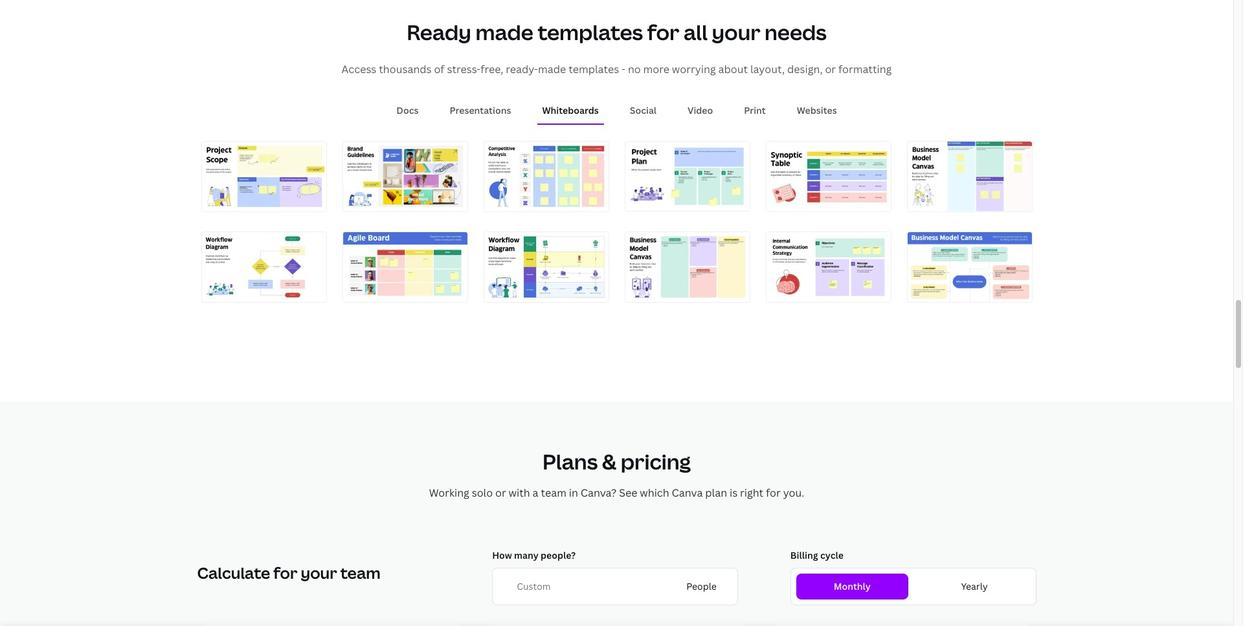 Task type: describe. For each thing, give the bounding box(es) containing it.
business model canvas planning whiteboard in purple green modern professional style image
[[625, 232, 750, 302]]

you.
[[783, 486, 805, 500]]

is
[[730, 486, 738, 500]]

websites
[[797, 104, 837, 117]]

with
[[509, 486, 530, 500]]

whiteboards button
[[537, 99, 604, 123]]

print
[[744, 104, 766, 117]]

1 vertical spatial templates
[[569, 62, 619, 76]]

all
[[684, 18, 708, 46]]

0 vertical spatial templates
[[538, 18, 643, 46]]

about
[[719, 62, 748, 76]]

websites button
[[792, 99, 842, 123]]

ready
[[407, 18, 471, 46]]

working solo or with a team in canva? see which canva plan is right for you.
[[429, 486, 805, 500]]

layout,
[[751, 62, 785, 76]]

ready-
[[506, 62, 538, 76]]

1 vertical spatial or
[[495, 486, 506, 500]]

1 horizontal spatial made
[[538, 62, 566, 76]]

&
[[602, 448, 617, 476]]

0 horizontal spatial made
[[476, 18, 534, 46]]

canva?
[[581, 486, 617, 500]]

plan
[[706, 486, 727, 500]]

thousands
[[379, 62, 432, 76]]

of
[[434, 62, 445, 76]]

design,
[[788, 62, 823, 76]]

docs button
[[391, 99, 424, 123]]

print button
[[739, 99, 771, 123]]

synoptic table planning whiteboard in yellow red modern professional style image
[[767, 142, 891, 212]]

plans & pricing
[[543, 448, 691, 476]]

a
[[533, 486, 539, 500]]

-
[[622, 62, 626, 76]]



Task type: locate. For each thing, give the bounding box(es) containing it.
more
[[644, 62, 670, 76]]

pricing
[[621, 448, 691, 476]]

canva
[[672, 486, 703, 500]]

templates
[[538, 18, 643, 46], [569, 62, 619, 76]]

made up 'whiteboards' at the left
[[538, 62, 566, 76]]

1 vertical spatial for
[[766, 486, 781, 500]]

1 horizontal spatial for
[[766, 486, 781, 500]]

docs
[[397, 104, 419, 117]]

free,
[[481, 62, 504, 76]]

project plan planning whiteboard in blue purple modern professional style image
[[625, 142, 750, 211]]

0 vertical spatial or
[[825, 62, 836, 76]]

business model canvas planning whiteboard in blue green modern professional style image
[[908, 233, 1032, 302]]

needs
[[765, 18, 827, 46]]

1 vertical spatial made
[[538, 62, 566, 76]]

see
[[619, 486, 638, 500]]

presentations
[[450, 104, 511, 117]]

in
[[569, 486, 578, 500]]

stress-
[[447, 62, 481, 76]]

presentations button
[[445, 99, 516, 123]]

0 vertical spatial for
[[648, 18, 680, 46]]

competitive analysis team whiteboard in blue green modern professional style image
[[484, 142, 609, 212]]

for left you.
[[766, 486, 781, 500]]

0 horizontal spatial or
[[495, 486, 506, 500]]

solo
[[472, 486, 493, 500]]

whiteboards
[[542, 104, 599, 117]]

made up free,
[[476, 18, 534, 46]]

templates left -
[[569, 62, 619, 76]]

workflow diagram planning whiteboard in blue red modern professional style image
[[202, 233, 326, 303]]

for left all
[[648, 18, 680, 46]]

project scope planning whiteboard in yellow blue modern professional style image
[[202, 142, 326, 212]]

1 horizontal spatial or
[[825, 62, 836, 76]]

or right design,
[[825, 62, 836, 76]]

which
[[640, 486, 670, 500]]

0 vertical spatial made
[[476, 18, 534, 46]]

social button
[[625, 99, 662, 123]]

right
[[740, 486, 764, 500]]

access thousands of stress-free, ready-made templates - no more worrying about layout, design, or formatting
[[342, 62, 892, 76]]

workflow diagram planning whiteboard in green yellow modern professional style image
[[484, 233, 609, 303]]

video
[[688, 104, 713, 117]]

business model canvas planning whiteboard in purple blue modern professional style image
[[908, 142, 1032, 212]]

social
[[630, 104, 657, 117]]

worrying
[[672, 62, 716, 76]]

ready made templates for all your needs
[[407, 18, 827, 46]]

plans
[[543, 448, 598, 476]]

team
[[541, 486, 567, 500]]

0 horizontal spatial for
[[648, 18, 680, 46]]

whiteboard planning concept map in purple green modern professional style image
[[767, 233, 891, 303]]

for
[[648, 18, 680, 46], [766, 486, 781, 500]]

working
[[429, 486, 469, 500]]

brand guidelines and brand kit team whiteboard in blue grey modern professional style image
[[343, 142, 467, 212]]

agile planning whiteboard in blue grey modern professional style image
[[343, 233, 467, 303]]

no
[[628, 62, 641, 76]]

your
[[712, 18, 761, 46]]

formatting
[[839, 62, 892, 76]]

or right the 'solo'
[[495, 486, 506, 500]]

or
[[825, 62, 836, 76], [495, 486, 506, 500]]

templates up access thousands of stress-free, ready-made templates - no more worrying about layout, design, or formatting
[[538, 18, 643, 46]]

access
[[342, 62, 377, 76]]

made
[[476, 18, 534, 46], [538, 62, 566, 76]]

video button
[[683, 99, 718, 123]]



Task type: vqa. For each thing, say whether or not it's contained in the screenshot.
Synoptic Table Planning Whiteboard In Yellow Red Modern Professional Style image
yes



